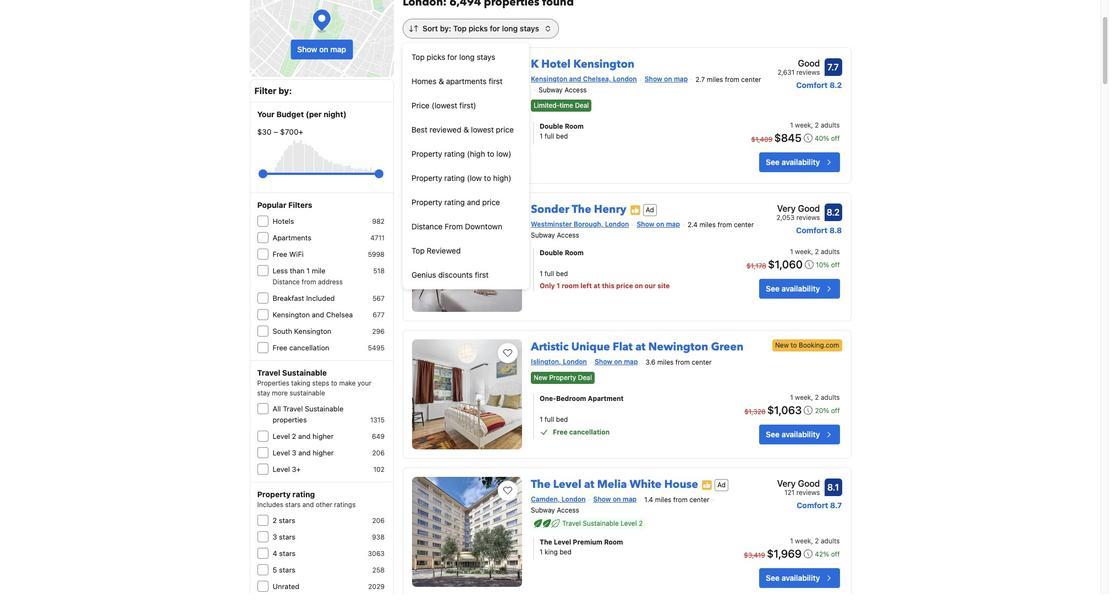 Task type: vqa. For each thing, say whether or not it's contained in the screenshot.


Task type: describe. For each thing, give the bounding box(es) containing it.
unique
[[572, 340, 610, 354]]

map inside button
[[331, 45, 346, 54]]

flat
[[613, 340, 633, 354]]

$1,178
[[747, 262, 767, 270]]

very good 121 reviews
[[777, 479, 820, 497]]

good element
[[778, 57, 820, 70]]

and down included
[[312, 310, 324, 319]]

1 right 'only'
[[557, 282, 560, 290]]

access for level
[[557, 506, 579, 514]]

best reviewed & lowest price button
[[403, 118, 529, 142]]

scored 7.7 element
[[825, 58, 842, 76]]

show for 8.1
[[594, 495, 611, 504]]

first)
[[460, 101, 476, 110]]

level left 3+
[[273, 465, 290, 474]]

sustainable for travel sustainable properties taking steps to make your stay more sustainable
[[282, 368, 327, 378]]

availability for $1,063
[[782, 430, 820, 439]]

296
[[372, 327, 385, 336]]

included
[[306, 294, 335, 303]]

limited-time deal
[[534, 101, 589, 110]]

10%
[[816, 261, 830, 269]]

see availability link for $1,969
[[760, 568, 840, 588]]

filter
[[255, 86, 277, 96]]

kensington down kensington and chelsea
[[294, 327, 332, 336]]

homes & apartments first button
[[403, 69, 529, 94]]

apartment
[[588, 395, 624, 403]]

reviewed
[[427, 246, 461, 255]]

level 2 and higher
[[273, 432, 334, 441]]

property inside property rating includes stars and other ratings
[[257, 490, 291, 499]]

at inside 1 full bed only 1 room left at this price on our site
[[594, 282, 601, 290]]

our
[[645, 282, 656, 290]]

property rating (high to low) button
[[403, 142, 529, 166]]

property rating and price button
[[403, 190, 529, 215]]

apartments
[[273, 233, 312, 242]]

one-
[[540, 395, 556, 403]]

popular
[[257, 200, 287, 210]]

adults for $1,063
[[821, 394, 840, 402]]

on inside button
[[319, 45, 328, 54]]

0 vertical spatial 8.2
[[830, 80, 842, 90]]

kensington down hotel
[[531, 75, 568, 83]]

2 down properties
[[292, 432, 296, 441]]

to left low)
[[487, 149, 495, 159]]

comfort for the level at melia white house
[[797, 501, 829, 510]]

level up camden, london
[[553, 477, 582, 492]]

by: for filter
[[279, 86, 292, 96]]

sustainable for travel sustainable level 2
[[583, 519, 619, 528]]

artistic
[[531, 340, 569, 354]]

sonder the henry image
[[412, 202, 522, 312]]

distance for distance from downtown
[[412, 222, 443, 231]]

good inside good 2,631 reviews
[[798, 58, 820, 68]]

1 inside double room 1 full bed
[[540, 132, 543, 140]]

$30
[[257, 127, 272, 136]]

week for $1,969
[[795, 537, 812, 545]]

top reviewed button
[[403, 239, 529, 263]]

full for 1 full bed only 1 room left at this price on our site
[[545, 270, 554, 278]]

stars for 5 stars
[[279, 566, 296, 575]]

, for $1,063
[[812, 394, 813, 402]]

room inside the level premium room 1 king bed
[[604, 538, 623, 546]]

availability for $1,060
[[782, 284, 820, 293]]

bed inside the level premium room 1 king bed
[[560, 548, 572, 556]]

london down henry
[[605, 220, 629, 228]]

good for the level at melia white house
[[798, 479, 820, 489]]

miles for 7.7
[[707, 75, 723, 84]]

(per
[[306, 110, 322, 119]]

left
[[581, 282, 592, 290]]

(high
[[467, 149, 485, 159]]

kensington down the breakfast
[[273, 310, 310, 319]]

1 horizontal spatial cancellation
[[570, 428, 610, 437]]

stay
[[257, 389, 270, 397]]

and up level 3 and higher
[[298, 432, 311, 441]]

house
[[665, 477, 699, 492]]

and inside property rating includes stars and other ratings
[[303, 501, 314, 509]]

price inside 1 full bed only 1 room left at this price on our site
[[616, 282, 633, 290]]

than
[[290, 266, 305, 275]]

less
[[273, 266, 288, 275]]

8.7
[[831, 501, 842, 510]]

room for double room 1 full bed
[[565, 122, 584, 130]]

0 vertical spatial the
[[572, 202, 592, 217]]

double room 1 full bed
[[540, 122, 584, 140]]

limited-
[[534, 101, 560, 110]]

and down level 2 and higher
[[298, 449, 311, 457]]

travel sustainable level 2
[[563, 519, 643, 528]]

see for $1,060
[[766, 284, 780, 293]]

and down k hotel kensington
[[569, 75, 581, 83]]

0 vertical spatial long
[[502, 24, 518, 33]]

steps
[[312, 379, 329, 387]]

stars for 4 stars
[[279, 549, 296, 558]]

downtown
[[465, 222, 503, 231]]

apartments
[[446, 77, 487, 86]]

7.7
[[828, 62, 839, 72]]

on for kensington and chelsea, london
[[664, 75, 672, 83]]

double room link for $1,060
[[540, 248, 726, 258]]

off for $1,060
[[831, 261, 840, 269]]

premium
[[573, 538, 603, 546]]

1 week , 2 adults for $1,060
[[790, 248, 840, 256]]

show on map inside button
[[297, 45, 346, 54]]

center for 8.2
[[734, 221, 754, 229]]

availability for $845
[[782, 157, 820, 167]]

center down newington
[[692, 358, 712, 366]]

show on map for 8.1
[[594, 495, 637, 504]]

0 vertical spatial for
[[490, 24, 500, 33]]

stays inside top picks for long stays button
[[477, 52, 496, 62]]

5495
[[368, 344, 385, 352]]

from down mile
[[302, 278, 316, 286]]

938
[[372, 533, 385, 542]]

hotels
[[273, 217, 294, 226]]

1 week , 2 adults for $845
[[790, 121, 840, 129]]

40%
[[815, 134, 830, 143]]

on for camden, london
[[613, 495, 621, 504]]

1 week , 2 adults for $1,063
[[790, 394, 840, 402]]

price
[[412, 101, 430, 110]]

off for $845
[[831, 134, 840, 143]]

camden, london
[[531, 495, 586, 504]]

8.8
[[830, 226, 842, 235]]

2 down includes
[[273, 516, 277, 525]]

less than 1 mile
[[273, 266, 326, 275]]

your budget (per night)
[[257, 110, 347, 119]]

see for $1,969
[[766, 573, 780, 583]]

1.4
[[645, 496, 654, 504]]

1 vertical spatial 8.2
[[827, 208, 840, 217]]

on inside 1 full bed only 1 room left at this price on our site
[[635, 282, 643, 290]]

the level at melia white house link
[[531, 473, 699, 492]]

comfort 8.8
[[796, 226, 842, 235]]

, for $1,969
[[812, 537, 813, 545]]

1 up 'only'
[[540, 270, 543, 278]]

from
[[445, 222, 463, 231]]

0 vertical spatial comfort
[[797, 80, 828, 90]]

mile
[[312, 266, 326, 275]]

rating for includes
[[293, 490, 315, 499]]

see for $1,063
[[766, 430, 780, 439]]

level up the level 3+
[[273, 449, 290, 457]]

double for double room
[[540, 249, 563, 257]]

miles right the 3.6
[[658, 358, 674, 366]]

genius
[[412, 270, 436, 280]]

travel for travel sustainable properties taking steps to make your stay more sustainable
[[257, 368, 280, 378]]

level up the level premium room link
[[621, 519, 637, 528]]

by: for sort
[[440, 24, 451, 33]]

travel sustainable properties taking steps to make your stay more sustainable
[[257, 368, 372, 397]]

one-bedroom apartment
[[540, 395, 624, 403]]

center for 8.1
[[690, 496, 710, 504]]

5 stars
[[273, 566, 296, 575]]

king
[[545, 548, 558, 556]]

$1,060
[[768, 258, 803, 271]]

$3,419
[[744, 551, 766, 560]]

2 up the level premium room link
[[639, 519, 643, 528]]

1 up $1,063
[[790, 394, 794, 402]]

20% off
[[815, 407, 840, 415]]

room for double room
[[565, 249, 584, 257]]

higher for level 2 and higher
[[313, 432, 334, 441]]

top reviewed
[[412, 246, 461, 255]]

the level at melia white house image
[[412, 477, 522, 587]]

reviews for the level at melia white house
[[797, 489, 820, 497]]

1 up $1,969
[[790, 537, 794, 545]]

2.4 miles from center subway access
[[531, 221, 754, 239]]

kensington up chelsea,
[[574, 57, 635, 72]]

subway inside 2.7 miles from center subway access
[[539, 86, 563, 94]]

k hotel kensington image
[[412, 57, 522, 167]]

show for 8.2
[[637, 220, 655, 228]]

sonder the henry
[[531, 202, 627, 217]]

address
[[318, 278, 343, 286]]

show on map for 7.7
[[645, 75, 688, 83]]

3.6
[[646, 358, 656, 366]]

reviews for sonder the henry
[[797, 214, 820, 222]]

stars for 2 stars
[[279, 516, 295, 525]]

see availability link for $1,060
[[760, 279, 840, 299]]

price inside button
[[496, 125, 514, 134]]

white
[[630, 477, 662, 492]]

show for 7.7
[[645, 75, 663, 83]]

time
[[560, 101, 573, 110]]

off for $1,063
[[831, 407, 840, 415]]

all
[[273, 405, 281, 413]]

make
[[339, 379, 356, 387]]

see availability for $1,969
[[766, 573, 820, 583]]

4
[[273, 549, 277, 558]]

0 vertical spatial top
[[453, 24, 467, 33]]

1 down one-
[[540, 416, 543, 424]]

price (lowest first) button
[[403, 94, 529, 118]]

full inside double room 1 full bed
[[545, 132, 554, 140]]

property rating and price
[[412, 198, 500, 207]]

artistic unique flat at newington green
[[531, 340, 744, 354]]

show on map for 8.2
[[637, 220, 680, 228]]

on for westminster borough, london
[[657, 220, 665, 228]]

filters
[[288, 200, 312, 210]]

0 vertical spatial 3
[[292, 449, 296, 457]]

$1,969
[[767, 547, 802, 560]]

1315
[[370, 416, 385, 424]]

0 vertical spatial free cancellation
[[273, 343, 329, 352]]

london right camden,
[[562, 495, 586, 504]]

subway for the
[[531, 506, 555, 514]]

picks inside button
[[427, 52, 445, 62]]

see availability link for $845
[[760, 152, 840, 172]]

bed down bedroom at the right bottom
[[556, 416, 568, 424]]

to left 'booking.com'
[[791, 341, 797, 350]]



Task type: locate. For each thing, give the bounding box(es) containing it.
access inside 2.4 miles from center subway access
[[557, 231, 579, 239]]

very left "scored 8.2" element
[[777, 204, 796, 214]]

see down $1,060
[[766, 284, 780, 293]]

comfort down very good 121 reviews
[[797, 501, 829, 510]]

1 vertical spatial good
[[798, 204, 820, 214]]

price up downtown
[[482, 198, 500, 207]]

bed inside double room 1 full bed
[[556, 132, 568, 140]]

$845
[[775, 132, 802, 144]]

new to booking.com
[[775, 341, 840, 350]]

1 vertical spatial long
[[460, 52, 475, 62]]

1 vertical spatial free
[[273, 343, 287, 352]]

2 adults from the top
[[821, 248, 840, 256]]

102
[[374, 466, 385, 474]]

0 vertical spatial 206
[[372, 449, 385, 457]]

1 vertical spatial subway
[[531, 231, 555, 239]]

2 very from the top
[[777, 479, 796, 489]]

double for double room 1 full bed
[[540, 122, 563, 130]]

2 full from the top
[[545, 270, 554, 278]]

4 see from the top
[[766, 573, 780, 583]]

1 vertical spatial picks
[[427, 52, 445, 62]]

1 full bed only 1 room left at this price on our site
[[540, 270, 670, 290]]

stars up 4 stars
[[279, 533, 296, 542]]

property for property rating and price
[[412, 198, 442, 207]]

and left other at the left of the page
[[303, 501, 314, 509]]

2 1 week , 2 adults from the top
[[790, 248, 840, 256]]

1 see availability from the top
[[766, 157, 820, 167]]

ad for the level at melia white house
[[718, 481, 726, 489]]

miles inside 2.4 miles from center subway access
[[700, 221, 716, 229]]

bed up the room
[[556, 270, 568, 278]]

1 206 from the top
[[372, 449, 385, 457]]

this property is part of our preferred partner program. it's committed to providing excellent service and good value. it'll pay us a higher commission if you make a booking. image for sonder the henry
[[630, 205, 641, 216]]

982
[[372, 217, 385, 226]]

on for islington, london
[[614, 358, 622, 366]]

adults for $845
[[821, 121, 840, 129]]

3 good from the top
[[798, 479, 820, 489]]

search results updated. london: 6,494 properties found. element
[[403, 0, 852, 10]]

comfort down very good 2,053 reviews
[[796, 226, 828, 235]]

full for 1 full bed
[[545, 416, 554, 424]]

0 horizontal spatial picks
[[427, 52, 445, 62]]

4 week from the top
[[795, 537, 812, 545]]

for inside button
[[448, 52, 457, 62]]

1 vertical spatial full
[[545, 270, 554, 278]]

ad for sonder the henry
[[646, 206, 654, 214]]

k hotel kensington link
[[531, 52, 635, 72]]

0 vertical spatial room
[[565, 122, 584, 130]]

2 up 10% at the right top
[[815, 248, 819, 256]]

4 availability from the top
[[782, 573, 820, 583]]

property
[[412, 149, 442, 159], [412, 173, 442, 183], [412, 198, 442, 207], [550, 374, 576, 382], [257, 490, 291, 499]]

best reviewed & lowest price
[[412, 125, 514, 134]]

week for $1,063
[[795, 394, 812, 402]]

2 horizontal spatial travel
[[563, 519, 581, 528]]

artistic unique flat at newington green link
[[531, 335, 744, 354]]

0 vertical spatial ad
[[646, 206, 654, 214]]

room down travel sustainable level 2
[[604, 538, 623, 546]]

rating for (high
[[444, 149, 465, 159]]

1 double room link from the top
[[540, 122, 726, 132]]

new for new property deal
[[534, 374, 548, 382]]

1 left king
[[540, 548, 543, 556]]

1 vertical spatial free cancellation
[[553, 428, 610, 437]]

0 horizontal spatial by:
[[279, 86, 292, 96]]

scored 8.1 element
[[825, 479, 842, 496]]

& left lowest
[[464, 125, 469, 134]]

the for premium
[[540, 538, 552, 546]]

green
[[711, 340, 744, 354]]

property rating (low to high)
[[412, 173, 512, 183]]

2 vertical spatial at
[[584, 477, 595, 492]]

sustainable
[[290, 389, 325, 397]]

from for 7.7
[[725, 75, 740, 84]]

1 horizontal spatial &
[[464, 125, 469, 134]]

2 good from the top
[[798, 204, 820, 214]]

2 up 42%
[[815, 537, 819, 545]]

price inside "button"
[[482, 198, 500, 207]]

1 vertical spatial double room link
[[540, 248, 726, 258]]

availability down $1,969
[[782, 573, 820, 583]]

1 week , 2 adults up the 40%
[[790, 121, 840, 129]]

1 horizontal spatial for
[[490, 24, 500, 33]]

new for new to booking.com
[[775, 341, 789, 350]]

this property is part of our preferred partner program. it's committed to providing excellent service and good value. it'll pay us a higher commission if you make a booking. image
[[630, 205, 641, 216], [702, 480, 713, 491], [702, 480, 713, 491]]

1 week , 2 adults for $1,969
[[790, 537, 840, 545]]

the for at
[[531, 477, 551, 492]]

from for 8.2
[[718, 221, 732, 229]]

access inside the 1.4 miles from center subway access
[[557, 506, 579, 514]]

0 horizontal spatial &
[[439, 77, 444, 86]]

$700+
[[280, 127, 303, 136]]

0 horizontal spatial ad
[[646, 206, 654, 214]]

reviews inside very good 2,053 reviews
[[797, 214, 820, 222]]

1 vertical spatial higher
[[313, 449, 334, 457]]

1 vertical spatial stays
[[477, 52, 496, 62]]

206 for 2 stars
[[372, 517, 385, 525]]

1 horizontal spatial distance
[[412, 222, 443, 231]]

0 horizontal spatial new
[[534, 374, 548, 382]]

2 vertical spatial top
[[412, 246, 425, 255]]

2 see availability link from the top
[[760, 279, 840, 299]]

distance up top reviewed
[[412, 222, 443, 231]]

double inside double room 1 full bed
[[540, 122, 563, 130]]

very for sonder the henry
[[777, 204, 796, 214]]

1 vertical spatial distance
[[273, 278, 300, 286]]

0 vertical spatial higher
[[313, 432, 334, 441]]

2 vertical spatial travel
[[563, 519, 581, 528]]

42%
[[815, 550, 830, 558]]

this property is part of our preferred partner program. it's committed to providing excellent service and good value. it'll pay us a higher commission if you make a booking. image for the level at melia white house
[[702, 480, 713, 491]]

4 1 week , 2 adults from the top
[[790, 537, 840, 545]]

to left make
[[331, 379, 337, 387]]

1 reviews from the top
[[797, 68, 820, 77]]

8.2 up 8.8
[[827, 208, 840, 217]]

1 double from the top
[[540, 122, 563, 130]]

1 left mile
[[307, 266, 310, 275]]

0 vertical spatial sustainable
[[282, 368, 327, 378]]

the up king
[[540, 538, 552, 546]]

double
[[540, 122, 563, 130], [540, 249, 563, 257]]

4 adults from the top
[[821, 537, 840, 545]]

0 vertical spatial double room link
[[540, 122, 726, 132]]

2 206 from the top
[[372, 517, 385, 525]]

cancellation down south kensington
[[289, 343, 329, 352]]

stars for 3 stars
[[279, 533, 296, 542]]

, down comfort 8.7
[[812, 537, 813, 545]]

availability down $1,063
[[782, 430, 820, 439]]

1 horizontal spatial new
[[775, 341, 789, 350]]

1 higher from the top
[[313, 432, 334, 441]]

london right chelsea,
[[613, 75, 637, 83]]

2 double room link from the top
[[540, 248, 726, 258]]

0 vertical spatial full
[[545, 132, 554, 140]]

see availability link down $1,063
[[760, 425, 840, 445]]

1 vertical spatial double
[[540, 249, 563, 257]]

0 vertical spatial &
[[439, 77, 444, 86]]

3 1 week , 2 adults from the top
[[790, 394, 840, 402]]

1 1 week , 2 adults from the top
[[790, 121, 840, 129]]

0 horizontal spatial 3
[[273, 533, 277, 542]]

property down the best
[[412, 149, 442, 159]]

double room link for $845
[[540, 122, 726, 132]]

1 vertical spatial first
[[475, 270, 489, 280]]

2 week from the top
[[795, 248, 812, 256]]

miles inside 2.7 miles from center subway access
[[707, 75, 723, 84]]

wifi
[[289, 250, 304, 259]]

hotel
[[542, 57, 571, 72]]

1 good from the top
[[798, 58, 820, 68]]

subway inside the 1.4 miles from center subway access
[[531, 506, 555, 514]]

4 off from the top
[[832, 550, 840, 558]]

property for property rating (high to low)
[[412, 149, 442, 159]]

1 horizontal spatial ad
[[718, 481, 726, 489]]

bed inside 1 full bed only 1 room left at this price on our site
[[556, 270, 568, 278]]

0 vertical spatial good
[[798, 58, 820, 68]]

level down properties
[[273, 432, 290, 441]]

subway down westminster
[[531, 231, 555, 239]]

3 full from the top
[[545, 416, 554, 424]]

other
[[316, 501, 332, 509]]

1 vertical spatial for
[[448, 52, 457, 62]]

good inside very good 121 reviews
[[798, 479, 820, 489]]

and down (low
[[467, 198, 480, 207]]

center for 7.7
[[742, 75, 762, 84]]

picks up top picks for long stays button
[[469, 24, 488, 33]]

2 see from the top
[[766, 284, 780, 293]]

rating left (low
[[444, 173, 465, 183]]

miles for 8.1
[[655, 496, 672, 504]]

1 vertical spatial travel
[[283, 405, 303, 413]]

1 vertical spatial new
[[534, 374, 548, 382]]

rating for and
[[444, 198, 465, 207]]

availability for $1,969
[[782, 573, 820, 583]]

1 vertical spatial comfort
[[796, 226, 828, 235]]

stars
[[285, 501, 301, 509], [279, 516, 295, 525], [279, 533, 296, 542], [279, 549, 296, 558], [279, 566, 296, 575]]

0 vertical spatial price
[[496, 125, 514, 134]]

3 adults from the top
[[821, 394, 840, 402]]

1 week from the top
[[795, 121, 812, 129]]

0 vertical spatial new
[[775, 341, 789, 350]]

new property deal
[[534, 374, 592, 382]]

1 vertical spatial the
[[531, 477, 551, 492]]

travel
[[257, 368, 280, 378], [283, 405, 303, 413], [563, 519, 581, 528]]

1 horizontal spatial long
[[502, 24, 518, 33]]

map for 8.1
[[623, 495, 637, 504]]

distance for distance from address
[[273, 278, 300, 286]]

3 up 3+
[[292, 449, 296, 457]]

genius discounts first button
[[403, 263, 529, 287]]

full down one-
[[545, 416, 554, 424]]

center inside 2.7 miles from center subway access
[[742, 75, 762, 84]]

, for $1,060
[[812, 248, 813, 256]]

3+
[[292, 465, 301, 474]]

,
[[812, 121, 813, 129], [812, 248, 813, 256], [812, 394, 813, 402], [812, 537, 813, 545]]

0 vertical spatial by:
[[440, 24, 451, 33]]

0 vertical spatial free
[[273, 250, 287, 259]]

1 see from the top
[[766, 157, 780, 167]]

access inside 2.7 miles from center subway access
[[565, 86, 587, 94]]

1 horizontal spatial picks
[[469, 24, 488, 33]]

2 vertical spatial good
[[798, 479, 820, 489]]

free down 'south'
[[273, 343, 287, 352]]

0 vertical spatial very good element
[[777, 202, 820, 215]]

top picks for long stays button
[[403, 45, 529, 69]]

2 vertical spatial free
[[553, 428, 568, 437]]

0 vertical spatial access
[[565, 86, 587, 94]]

206 down 649
[[372, 449, 385, 457]]

1 vertical spatial very
[[777, 479, 796, 489]]

long inside top picks for long stays button
[[460, 52, 475, 62]]

1 down the limited-
[[540, 132, 543, 140]]

4711
[[371, 234, 385, 242]]

0 vertical spatial very
[[777, 204, 796, 214]]

double room
[[540, 249, 584, 257]]

deal for unique
[[578, 374, 592, 382]]

2 up 20%
[[815, 394, 819, 402]]

2 see availability from the top
[[766, 284, 820, 293]]

3 see availability link from the top
[[760, 425, 840, 445]]

reviews up comfort 8.8
[[797, 214, 820, 222]]

3 see availability from the top
[[766, 430, 820, 439]]

access for the
[[557, 231, 579, 239]]

the level premium room link
[[540, 538, 726, 547]]

the inside the level premium room 1 king bed
[[540, 538, 552, 546]]

2 off from the top
[[831, 261, 840, 269]]

full inside 1 full bed only 1 room left at this price on our site
[[545, 270, 554, 278]]

2 availability from the top
[[782, 284, 820, 293]]

show inside button
[[297, 45, 317, 54]]

adults
[[821, 121, 840, 129], [821, 248, 840, 256], [821, 394, 840, 402], [821, 537, 840, 545]]

rating inside "button"
[[444, 198, 465, 207]]

206 for level 3 and higher
[[372, 449, 385, 457]]

very good element up comfort 8.7
[[777, 477, 820, 490]]

2 double from the top
[[540, 249, 563, 257]]

week up $1,063
[[795, 394, 812, 402]]

1 full bed
[[540, 416, 568, 424]]

level inside the level premium room 1 king bed
[[554, 538, 571, 546]]

5998
[[368, 250, 385, 259]]

4 see availability from the top
[[766, 573, 820, 583]]

2 vertical spatial comfort
[[797, 501, 829, 510]]

sustainable inside all travel sustainable properties
[[305, 405, 344, 413]]

rating for (low
[[444, 173, 465, 183]]

see availability down $1,969
[[766, 573, 820, 583]]

and inside "button"
[[467, 198, 480, 207]]

property rating (high to low)
[[412, 149, 512, 159]]

low)
[[497, 149, 512, 159]]

3 stars
[[273, 533, 296, 542]]

miles inside the 1.4 miles from center subway access
[[655, 496, 672, 504]]

access down kensington and chelsea, london
[[565, 86, 587, 94]]

rating left (high
[[444, 149, 465, 159]]

center inside the 1.4 miles from center subway access
[[690, 496, 710, 504]]

property for property rating (low to high)
[[412, 173, 442, 183]]

week
[[795, 121, 812, 129], [795, 248, 812, 256], [795, 394, 812, 402], [795, 537, 812, 545]]

adults for $1,969
[[821, 537, 840, 545]]

this property is part of our preferred partner program. it's committed to providing excellent service and good value. it'll pay us a higher commission if you make a booking. image
[[630, 205, 641, 216]]

2 vertical spatial price
[[616, 282, 633, 290]]

0 vertical spatial picks
[[469, 24, 488, 33]]

cancellation
[[289, 343, 329, 352], [570, 428, 610, 437]]

access down camden, london
[[557, 506, 579, 514]]

3063
[[368, 550, 385, 558]]

1.4 miles from center subway access
[[531, 496, 710, 514]]

3 off from the top
[[831, 407, 840, 415]]

top inside button
[[412, 52, 425, 62]]

travel for travel sustainable level 2
[[563, 519, 581, 528]]

travel up the properties
[[257, 368, 280, 378]]

1 up $845
[[790, 121, 794, 129]]

2 , from the top
[[812, 248, 813, 256]]

by:
[[440, 24, 451, 33], [279, 86, 292, 96]]

this
[[602, 282, 615, 290]]

0 vertical spatial deal
[[575, 101, 589, 110]]

0 horizontal spatial long
[[460, 52, 475, 62]]

1 horizontal spatial 3
[[292, 449, 296, 457]]

2 stars
[[273, 516, 295, 525]]

0 vertical spatial subway
[[539, 86, 563, 94]]

free wifi
[[273, 250, 304, 259]]

adults up 42% off
[[821, 537, 840, 545]]

0 horizontal spatial stays
[[477, 52, 496, 62]]

2 vertical spatial access
[[557, 506, 579, 514]]

1 horizontal spatial free cancellation
[[553, 428, 610, 437]]

your
[[358, 379, 372, 387]]

stars right 5
[[279, 566, 296, 575]]

comfort 8.2
[[797, 80, 842, 90]]

rating inside property rating includes stars and other ratings
[[293, 490, 315, 499]]

from
[[725, 75, 740, 84], [718, 221, 732, 229], [302, 278, 316, 286], [676, 358, 690, 366], [674, 496, 688, 504]]

1 horizontal spatial travel
[[283, 405, 303, 413]]

property rating includes stars and other ratings
[[257, 490, 356, 509]]

good inside very good 2,053 reviews
[[798, 204, 820, 214]]

0 vertical spatial cancellation
[[289, 343, 329, 352]]

2 higher from the top
[[313, 449, 334, 457]]

travel inside all travel sustainable properties
[[283, 405, 303, 413]]

518
[[373, 267, 385, 275]]

off
[[831, 134, 840, 143], [831, 261, 840, 269], [831, 407, 840, 415], [832, 550, 840, 558]]

0 horizontal spatial free cancellation
[[273, 343, 329, 352]]

ad right this property is part of our preferred partner program. it's committed to providing excellent service and good value. it'll pay us a higher commission if you make a booking. icon
[[646, 206, 654, 214]]

free
[[273, 250, 287, 259], [273, 343, 287, 352], [553, 428, 568, 437]]

1 vertical spatial reviews
[[797, 214, 820, 222]]

subway up the limited-
[[539, 86, 563, 94]]

property down islington, london
[[550, 374, 576, 382]]

to right (low
[[484, 173, 491, 183]]

0 vertical spatial reviews
[[797, 68, 820, 77]]

good for sonder the henry
[[798, 204, 820, 214]]

more
[[272, 389, 288, 397]]

ad
[[646, 206, 654, 214], [718, 481, 726, 489]]

group
[[263, 165, 379, 183]]

3 reviews from the top
[[797, 489, 820, 497]]

free down 1 full bed
[[553, 428, 568, 437]]

westminster borough, london
[[531, 220, 629, 228]]

4 see availability link from the top
[[760, 568, 840, 588]]

0 horizontal spatial cancellation
[[289, 343, 329, 352]]

off right 42%
[[832, 550, 840, 558]]

2 up the 40%
[[815, 121, 819, 129]]

1 , from the top
[[812, 121, 813, 129]]

from for 8.1
[[674, 496, 688, 504]]

1 very from the top
[[777, 204, 796, 214]]

3 , from the top
[[812, 394, 813, 402]]

see availability link for $1,063
[[760, 425, 840, 445]]

0 vertical spatial double
[[540, 122, 563, 130]]

see availability for $845
[[766, 157, 820, 167]]

4 stars
[[273, 549, 296, 558]]

price right this
[[616, 282, 633, 290]]

1 vertical spatial 3
[[273, 533, 277, 542]]

very good element for the level at melia white house
[[777, 477, 820, 490]]

649
[[372, 433, 385, 441]]

1 see availability link from the top
[[760, 152, 840, 172]]

henry
[[594, 202, 627, 217]]

deal
[[575, 101, 589, 110], [578, 374, 592, 382]]

0 horizontal spatial distance
[[273, 278, 300, 286]]

bed right king
[[560, 548, 572, 556]]

, for $845
[[812, 121, 813, 129]]

full down the limited-
[[545, 132, 554, 140]]

1 vertical spatial access
[[557, 231, 579, 239]]

3 up 4 at the bottom of page
[[273, 533, 277, 542]]

london up the new property deal
[[563, 358, 587, 366]]

top for reviewed
[[412, 246, 425, 255]]

deal for hotel
[[575, 101, 589, 110]]

to inside travel sustainable properties taking steps to make your stay more sustainable
[[331, 379, 337, 387]]

room inside double room 1 full bed
[[565, 122, 584, 130]]

reviews inside good 2,631 reviews
[[797, 68, 820, 77]]

for up homes & apartments first
[[448, 52, 457, 62]]

artistic unique flat at newington green image
[[412, 340, 522, 450]]

by: right sort at the left of page
[[440, 24, 451, 33]]

reviews
[[797, 68, 820, 77], [797, 214, 820, 222], [797, 489, 820, 497]]

see availability for $1,060
[[766, 284, 820, 293]]

subway for sonder
[[531, 231, 555, 239]]

top
[[453, 24, 467, 33], [412, 52, 425, 62], [412, 246, 425, 255]]

center down the house
[[690, 496, 710, 504]]

property rating (low to high) button
[[403, 166, 529, 190]]

newington
[[649, 340, 709, 354]]

the level premium room 1 king bed
[[540, 538, 623, 556]]

miles for 8.2
[[700, 221, 716, 229]]

0 vertical spatial distance
[[412, 222, 443, 231]]

higher up level 3 and higher
[[313, 432, 334, 441]]

1 vertical spatial very good element
[[777, 477, 820, 490]]

travel up premium
[[563, 519, 581, 528]]

0 horizontal spatial for
[[448, 52, 457, 62]]

1 vertical spatial &
[[464, 125, 469, 134]]

1 horizontal spatial stays
[[520, 24, 539, 33]]

adults up 40% off at the top right of the page
[[821, 121, 840, 129]]

london
[[613, 75, 637, 83], [605, 220, 629, 228], [563, 358, 587, 366], [562, 495, 586, 504]]

adults for $1,060
[[821, 248, 840, 256]]

stars inside property rating includes stars and other ratings
[[285, 501, 301, 509]]

week for $1,060
[[795, 248, 812, 256]]

3 availability from the top
[[782, 430, 820, 439]]

1 vertical spatial by:
[[279, 86, 292, 96]]

206 up the 938
[[372, 517, 385, 525]]

top inside 'button'
[[412, 246, 425, 255]]

0 vertical spatial first
[[489, 77, 503, 86]]

$1,328
[[745, 408, 766, 416]]

rating down 3+
[[293, 490, 315, 499]]

new left 'booking.com'
[[775, 341, 789, 350]]

2029
[[368, 583, 385, 591]]

1 vertical spatial at
[[636, 340, 646, 354]]

properties
[[257, 379, 289, 387]]

very for the level at melia white house
[[777, 479, 796, 489]]

from inside the 1.4 miles from center subway access
[[674, 496, 688, 504]]

3 week from the top
[[795, 394, 812, 402]]

adults up the 10% off
[[821, 248, 840, 256]]

week for $845
[[795, 121, 812, 129]]

sonder the henry link
[[531, 198, 627, 217]]

new
[[775, 341, 789, 350], [534, 374, 548, 382]]

1 inside the level premium room 1 king bed
[[540, 548, 543, 556]]

very good element
[[777, 202, 820, 215], [777, 477, 820, 490]]

top up homes
[[412, 52, 425, 62]]

deal up one-bedroom apartment
[[578, 374, 592, 382]]

4 , from the top
[[812, 537, 813, 545]]

free for 5495
[[273, 343, 287, 352]]

2 reviews from the top
[[797, 214, 820, 222]]

good up comfort 8.2
[[798, 58, 820, 68]]

off for $1,969
[[832, 550, 840, 558]]

distance inside button
[[412, 222, 443, 231]]

1 adults from the top
[[821, 121, 840, 129]]

3 see from the top
[[766, 430, 780, 439]]

properties
[[273, 416, 307, 424]]

travel inside travel sustainable properties taking steps to make your stay more sustainable
[[257, 368, 280, 378]]

k hotel kensington
[[531, 57, 635, 72]]

see availability link down $1,060
[[760, 279, 840, 299]]

center inside 2.4 miles from center subway access
[[734, 221, 754, 229]]

top for picks
[[412, 52, 425, 62]]

week up $1,060
[[795, 248, 812, 256]]

bed down limited-time deal
[[556, 132, 568, 140]]

price right lowest
[[496, 125, 514, 134]]

very inside very good 121 reviews
[[777, 479, 796, 489]]

ratings
[[334, 501, 356, 509]]

2.7
[[696, 75, 705, 84]]

free for 5998
[[273, 250, 287, 259]]

miles right 2.4
[[700, 221, 716, 229]]

0 vertical spatial stays
[[520, 24, 539, 33]]

property up includes
[[257, 490, 291, 499]]

very good element for sonder the henry
[[777, 202, 820, 215]]

high)
[[493, 173, 512, 183]]

reviews inside very good 121 reviews
[[797, 489, 820, 497]]

from inside 2.7 miles from center subway access
[[725, 75, 740, 84]]

for
[[490, 24, 500, 33], [448, 52, 457, 62]]

0 horizontal spatial travel
[[257, 368, 280, 378]]

1 horizontal spatial by:
[[440, 24, 451, 33]]

2 vertical spatial room
[[604, 538, 623, 546]]

the up westminster borough, london
[[572, 202, 592, 217]]

scored 8.2 element
[[825, 204, 842, 221]]

map for 8.2
[[666, 220, 680, 228]]

1 week , 2 adults up 10% at the right top
[[790, 248, 840, 256]]

access
[[565, 86, 587, 94], [557, 231, 579, 239], [557, 506, 579, 514]]

full up 'only'
[[545, 270, 554, 278]]

2 vertical spatial sustainable
[[583, 519, 619, 528]]

1 vertical spatial room
[[565, 249, 584, 257]]

, down new to booking.com
[[812, 394, 813, 402]]

2 vertical spatial subway
[[531, 506, 555, 514]]

subway inside 2.4 miles from center subway access
[[531, 231, 555, 239]]

1 availability from the top
[[782, 157, 820, 167]]

miles right 1.4
[[655, 496, 672, 504]]

1 up $1,060
[[790, 248, 794, 256]]

see availability for $1,063
[[766, 430, 820, 439]]

property inside "button"
[[412, 198, 442, 207]]

higher for level 3 and higher
[[313, 449, 334, 457]]

from down newington
[[676, 358, 690, 366]]

map for 7.7
[[674, 75, 688, 83]]

1 off from the top
[[831, 134, 840, 143]]

very inside very good 2,053 reviews
[[777, 204, 796, 214]]

0 vertical spatial travel
[[257, 368, 280, 378]]

booking.com
[[799, 341, 840, 350]]

sustainable inside travel sustainable properties taking steps to make your stay more sustainable
[[282, 368, 327, 378]]

& right homes
[[439, 77, 444, 86]]

sustainable up taking
[[282, 368, 327, 378]]

off right 10% at the right top
[[831, 261, 840, 269]]

the up camden,
[[531, 477, 551, 492]]

availability
[[782, 157, 820, 167], [782, 284, 820, 293], [782, 430, 820, 439], [782, 573, 820, 583]]

1 vertical spatial top
[[412, 52, 425, 62]]

comfort for sonder the henry
[[796, 226, 828, 235]]

1 full from the top
[[545, 132, 554, 140]]

long
[[502, 24, 518, 33], [460, 52, 475, 62]]

from inside 2.4 miles from center subway access
[[718, 221, 732, 229]]

stars right 4 at the bottom of page
[[279, 549, 296, 558]]

stays down sort by: top picks for long stays
[[477, 52, 496, 62]]



